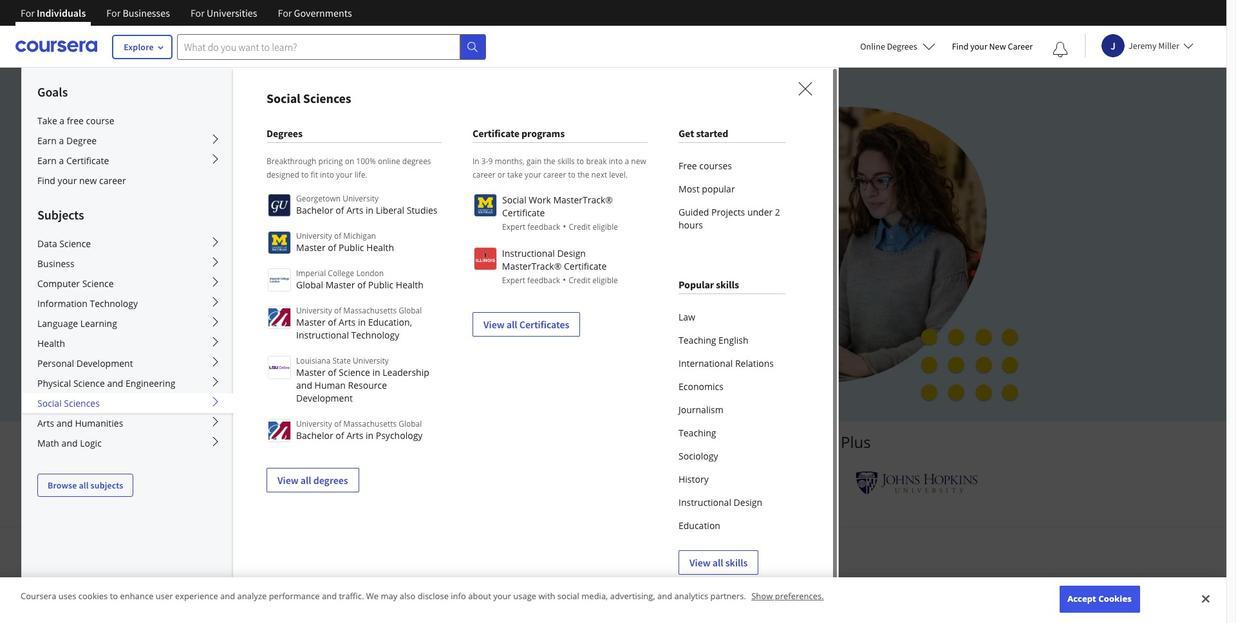 Task type: vqa. For each thing, say whether or not it's contained in the screenshot.
Offered by
no



Task type: locate. For each thing, give the bounding box(es) containing it.
1 vertical spatial health
[[396, 279, 424, 291]]

1 partnername logo image from the top
[[474, 194, 497, 217]]

instructional
[[502, 247, 555, 260], [296, 329, 349, 341], [679, 497, 732, 509]]

mastertrack® inside instructional design mastertrack® certificate expert feedback • credit eligible
[[502, 260, 562, 273]]

show preferences. link
[[752, 591, 824, 603]]

• inside social work mastertrack® certificate expert feedback • credit eligible
[[563, 220, 567, 233]]

into up level.
[[609, 156, 623, 167]]

2 partnername logo image from the top
[[474, 247, 497, 271]]

into inside in 3-9 months, gain the skills to break into a new career or take your career to the next level.
[[609, 156, 623, 167]]

free inside button
[[313, 318, 332, 331]]

view inside popular skills list
[[690, 557, 711, 570]]

2 horizontal spatial coursera
[[772, 432, 837, 453]]

and inside dropdown button
[[57, 417, 73, 430]]

1 vertical spatial teaching
[[679, 427, 717, 439]]

2 vertical spatial social
[[37, 397, 62, 410]]

the
[[544, 156, 556, 167], [578, 169, 590, 180]]

accept
[[1068, 594, 1097, 605]]

expert for instructional design mastertrack® certificate
[[502, 275, 526, 286]]

teaching up the international
[[679, 334, 717, 347]]

2 horizontal spatial instructional
[[679, 497, 732, 509]]

feedback
[[528, 222, 561, 233], [528, 275, 561, 286]]

1 vertical spatial plus
[[758, 572, 798, 599]]

science for computer science
[[82, 278, 114, 290]]

technology down education,
[[351, 329, 400, 341]]

0 vertical spatial development
[[76, 358, 133, 370]]

credit inside social work mastertrack® certificate expert feedback • credit eligible
[[569, 222, 591, 233]]

johns hopkins university image
[[856, 472, 978, 495]]

all inside "link"
[[301, 474, 312, 487]]

public inside university of michigan master of public health
[[339, 242, 364, 254]]

mastertrack® for work
[[554, 194, 613, 206]]

1 vertical spatial credit
[[569, 275, 591, 286]]

view all skills
[[690, 557, 748, 570]]

group
[[21, 67, 839, 614]]

0 vertical spatial instructional
[[502, 247, 555, 260]]

georgetown university logo image
[[268, 194, 291, 217]]

1 horizontal spatial view
[[484, 318, 505, 331]]

on left "100%"
[[345, 156, 355, 167]]

of
[[336, 204, 344, 216], [334, 231, 342, 242], [328, 242, 337, 254], [358, 279, 366, 291], [334, 305, 342, 316], [328, 316, 337, 329], [328, 367, 337, 379], [334, 419, 342, 430], [336, 430, 344, 442]]

teaching
[[679, 334, 717, 347], [679, 427, 717, 439]]

in 3-9 months, gain the skills to break into a new career or take your career to the next level.
[[473, 156, 647, 180]]

education
[[679, 520, 721, 532]]

1 vertical spatial instructional
[[296, 329, 349, 341]]

instructional inside instructional design mastertrack® certificate expert feedback • credit eligible
[[502, 247, 555, 260]]

1 bachelor from the top
[[296, 204, 334, 216]]

1 horizontal spatial plus
[[841, 432, 871, 453]]

earn
[[37, 135, 57, 147], [37, 155, 57, 167]]

science inside dropdown button
[[59, 238, 91, 250]]

partnername logo image
[[474, 194, 497, 217], [474, 247, 497, 271]]

0 vertical spatial public
[[339, 242, 364, 254]]

0 horizontal spatial on
[[345, 156, 355, 167]]

global inside university of massachusetts global master of arts in education, instructional technology
[[399, 305, 422, 316]]

of inside louisiana state university master of science in leadership and human resource development
[[328, 367, 337, 379]]

0 vertical spatial degrees
[[888, 41, 918, 52]]

earn inside popup button
[[37, 135, 57, 147]]

1 horizontal spatial on
[[601, 181, 618, 200]]

get
[[679, 127, 695, 140]]

• up certificates
[[563, 274, 566, 286]]

for for businesses
[[107, 6, 121, 19]]

1 university of massachusetts global logo image from the top
[[268, 306, 291, 329]]

0 vertical spatial •
[[563, 220, 567, 233]]

certificate inside instructional design mastertrack® certificate expert feedback • credit eligible
[[564, 260, 607, 273]]

studies
[[407, 204, 438, 216]]

2 horizontal spatial health
[[396, 279, 424, 291]]

and left 'human'
[[296, 379, 312, 392]]

degrees right the "online"
[[888, 41, 918, 52]]

0 vertical spatial mastertrack®
[[554, 194, 613, 206]]

jeremy
[[1129, 40, 1157, 51]]

degrees down university of massachusetts global bachelor of arts in psychology
[[314, 474, 348, 487]]

0 horizontal spatial coursera
[[21, 591, 56, 603]]

1 horizontal spatial social sciences
[[267, 90, 352, 106]]

partners.
[[711, 591, 747, 603]]

view all skills link
[[679, 551, 759, 575]]

your down projects,
[[240, 226, 270, 245]]

of inside imperial college london global master of public health
[[358, 279, 366, 291]]

browse
[[48, 480, 77, 492]]

health inside university of michigan master of public health
[[367, 242, 394, 254]]

0 vertical spatial massachusetts
[[344, 305, 397, 316]]

certificate down work
[[503, 207, 545, 219]]

sciences up arts and humanities
[[64, 397, 100, 410]]

with left 14-
[[299, 349, 319, 361]]

science down personal development
[[73, 378, 105, 390]]

2 earn from the top
[[37, 155, 57, 167]]

on inside unlimited access to 7,000+ world-class courses, hands-on projects, and job-ready certificate programs—all included in your subscription
[[601, 181, 618, 200]]

in up the resource
[[373, 367, 381, 379]]

for left governments
[[278, 6, 292, 19]]

0 horizontal spatial free
[[313, 318, 332, 331]]

2 vertical spatial view
[[690, 557, 711, 570]]

university of massachusetts global master of arts in education, instructional technology
[[296, 305, 422, 341]]

in inside university of massachusetts global master of arts in education, instructional technology
[[358, 316, 366, 329]]

1 vertical spatial day
[[335, 349, 351, 361]]

in inside unlimited access to 7,000+ world-class courses, hands-on projects, and job-ready certificate programs—all included in your subscription
[[622, 203, 634, 223]]

master inside imperial college london global master of public health
[[326, 279, 355, 291]]

gain
[[527, 156, 542, 167]]

all inside popular skills list
[[713, 557, 724, 570]]

• inside instructional design mastertrack® certificate expert feedback • credit eligible
[[563, 274, 566, 286]]

0 vertical spatial eligible
[[593, 222, 618, 233]]

j
[[1111, 39, 1116, 52]]

2 vertical spatial global
[[399, 419, 422, 430]]

a up level.
[[625, 156, 630, 167]]

0 vertical spatial social sciences
[[267, 90, 352, 106]]

1 horizontal spatial instructional
[[502, 247, 555, 260]]

teaching up sociology
[[679, 427, 717, 439]]

law link
[[679, 306, 786, 329]]

0 vertical spatial design
[[558, 247, 586, 260]]

What do you want to learn? text field
[[177, 34, 461, 60]]

popular skills list
[[679, 306, 786, 575]]

0 horizontal spatial sciences
[[64, 397, 100, 410]]

info
[[451, 591, 466, 603]]

arts up math
[[37, 417, 54, 430]]

plus for invest in your career with coursera plus
[[758, 572, 798, 599]]

social sciences button
[[22, 394, 233, 414]]

1 earn from the top
[[37, 135, 57, 147]]

public right anytime
[[368, 279, 394, 291]]

1 vertical spatial degrees
[[267, 127, 303, 140]]

0 vertical spatial feedback
[[528, 222, 561, 233]]

2 university of massachusetts global logo image from the top
[[268, 419, 291, 443]]

guided projects under 2 hours link
[[679, 201, 786, 237]]

university right university of michigan logo
[[296, 231, 332, 242]]

0 horizontal spatial instructional
[[296, 329, 349, 341]]

1 horizontal spatial free
[[679, 160, 697, 172]]

find down earn a certificate
[[37, 175, 55, 187]]

expert for social work mastertrack® certificate
[[503, 222, 526, 233]]

imperial college london logo image
[[268, 269, 291, 292]]

None search field
[[177, 34, 486, 60]]

1 horizontal spatial degrees
[[403, 156, 431, 167]]

expert down courses,
[[503, 222, 526, 233]]

university of massachusetts global logo image up university of illinois at urbana-champaign "image"
[[268, 419, 291, 443]]

credit inside instructional design mastertrack® certificate expert feedback • credit eligible
[[569, 275, 591, 286]]

1 vertical spatial massachusetts
[[344, 419, 397, 430]]

expert inside social work mastertrack® certificate expert feedback • credit eligible
[[503, 222, 526, 233]]

data
[[37, 238, 57, 250]]

for left universities
[[191, 6, 205, 19]]

michigan
[[344, 231, 376, 242]]

day left money-
[[335, 349, 351, 361]]

state
[[333, 356, 351, 367]]

1 horizontal spatial coursera
[[670, 572, 753, 599]]

science down $399 /year with 14-day money-back guarantee
[[339, 367, 370, 379]]

information technology
[[37, 298, 138, 310]]

into inside breakthrough pricing on 100% online degrees designed to fit into your life.
[[320, 169, 334, 180]]

class
[[462, 181, 494, 200]]

language
[[37, 318, 78, 330]]

bachelor inside georgetown university bachelor of arts in liberal studies
[[296, 204, 334, 216]]

1 vertical spatial partnername logo image
[[474, 247, 497, 271]]

1 horizontal spatial social
[[267, 90, 301, 106]]

0 vertical spatial skills
[[558, 156, 575, 167]]

to down life.
[[355, 181, 368, 200]]

and up social sciences dropdown button
[[107, 378, 123, 390]]

hands-
[[556, 181, 601, 200]]

online degrees button
[[851, 32, 946, 61]]

expert
[[503, 222, 526, 233], [502, 275, 526, 286]]

view inside "link"
[[278, 474, 299, 487]]

projects
[[712, 206, 746, 218]]

design for instructional design mastertrack® certificate expert feedback • credit eligible
[[558, 247, 586, 260]]

science inside popup button
[[82, 278, 114, 290]]

2 feedback from the top
[[528, 275, 561, 286]]

your right about
[[494, 591, 511, 603]]

certificate down included at left top
[[564, 260, 607, 273]]

skills up partners.
[[726, 557, 748, 570]]

take
[[37, 115, 57, 127]]

master left london at the left of the page
[[326, 279, 355, 291]]

certificate inside dropdown button
[[66, 155, 109, 167]]

instructional inside university of massachusetts global master of arts in education, instructional technology
[[296, 329, 349, 341]]

1 vertical spatial skills
[[716, 278, 740, 291]]

1 vertical spatial on
[[601, 181, 618, 200]]

certificate
[[473, 127, 520, 140], [66, 155, 109, 167], [503, 207, 545, 219], [564, 260, 607, 273]]

find
[[953, 41, 969, 52], [37, 175, 55, 187]]

2 vertical spatial health
[[37, 338, 65, 350]]

university down 'human'
[[296, 419, 332, 430]]

arts inside university of massachusetts global bachelor of arts in psychology
[[347, 430, 364, 442]]

1 vertical spatial mastertrack®
[[502, 260, 562, 273]]

into for certificate programs
[[609, 156, 623, 167]]

master inside university of michigan master of public health
[[296, 242, 326, 254]]

2 • from the top
[[563, 274, 566, 286]]

teaching for teaching
[[679, 427, 717, 439]]

teaching english link
[[679, 329, 786, 352]]

a left the degree
[[59, 135, 64, 147]]

instructional inside popular skills list
[[679, 497, 732, 509]]

and up math and logic
[[57, 417, 73, 430]]

0 horizontal spatial find
[[37, 175, 55, 187]]

1 vertical spatial view
[[278, 474, 299, 487]]

global for global master of public health
[[296, 279, 323, 291]]

0 vertical spatial global
[[296, 279, 323, 291]]

instructional down programs—all
[[502, 247, 555, 260]]

your down earn a certificate
[[58, 175, 77, 187]]

1 horizontal spatial sciences
[[303, 90, 352, 106]]

0 vertical spatial into
[[609, 156, 623, 167]]

expert inside instructional design mastertrack® certificate expert feedback • credit eligible
[[502, 275, 526, 286]]

earn for earn a degree
[[37, 135, 57, 147]]

in right included at left top
[[622, 203, 634, 223]]

privacy alert dialog
[[0, 578, 1227, 624]]

a left free
[[60, 115, 65, 127]]

0 horizontal spatial social sciences
[[37, 397, 100, 410]]

of inside georgetown university bachelor of arts in liberal studies
[[336, 204, 344, 216]]

coursera image
[[15, 36, 97, 57]]

personal
[[37, 358, 74, 370]]

social sciences up coursera plus image at the left
[[267, 90, 352, 106]]

university inside university of michigan master of public health
[[296, 231, 332, 242]]

ready
[[355, 203, 392, 223]]

sas image
[[679, 473, 728, 494]]

1 vertical spatial sciences
[[64, 397, 100, 410]]

0 vertical spatial new
[[632, 156, 647, 167]]

louisiana
[[296, 356, 331, 367]]

all for subjects
[[79, 480, 89, 492]]

journalism link
[[679, 399, 786, 422]]

1 vertical spatial degrees
[[314, 474, 348, 487]]

global
[[296, 279, 323, 291], [399, 305, 422, 316], [399, 419, 422, 430]]

university inside university of massachusetts global bachelor of arts in psychology
[[296, 419, 332, 430]]

programs—all
[[464, 203, 558, 223]]

100%
[[356, 156, 376, 167]]

all inside button
[[79, 480, 89, 492]]

skills right popular at top right
[[716, 278, 740, 291]]

7,000+
[[372, 181, 416, 200]]

arts up michigan
[[347, 204, 364, 216]]

0 vertical spatial view
[[484, 318, 505, 331]]

global up from
[[399, 419, 422, 430]]

preferences.
[[775, 591, 824, 603]]

1 massachusetts from the top
[[344, 305, 397, 316]]

1 horizontal spatial new
[[632, 156, 647, 167]]

credit up certificates
[[569, 275, 591, 286]]

university
[[343, 193, 379, 204], [296, 231, 332, 242], [296, 305, 332, 316], [353, 356, 389, 367], [296, 419, 332, 430]]

in left usage
[[491, 572, 508, 599]]

0 horizontal spatial day
[[294, 318, 310, 331]]

university up the resource
[[353, 356, 389, 367]]

$399
[[252, 349, 273, 361]]

1 horizontal spatial find
[[953, 41, 969, 52]]

massachusetts inside university of massachusetts global bachelor of arts in psychology
[[344, 419, 397, 430]]

science up business
[[59, 238, 91, 250]]

browse all subjects button
[[37, 474, 134, 497]]

day inside button
[[294, 318, 310, 331]]

degrees inside "link"
[[314, 474, 348, 487]]

coursera for invest in your career with coursera plus
[[670, 572, 753, 599]]

and left logic
[[62, 437, 78, 450]]

1 horizontal spatial design
[[734, 497, 763, 509]]

design down 'history' link
[[734, 497, 763, 509]]

projects,
[[240, 203, 297, 223]]

day
[[294, 318, 310, 331], [335, 349, 351, 361]]

life.
[[355, 169, 368, 180]]

1 feedback from the top
[[528, 222, 561, 233]]

0 horizontal spatial the
[[544, 156, 556, 167]]

a for certificate
[[59, 155, 64, 167]]

view inside certificate programs list
[[484, 318, 505, 331]]

design down social work mastertrack® certificate expert feedback • credit eligible
[[558, 247, 586, 260]]

3 for from the left
[[191, 6, 205, 19]]

subjects
[[91, 480, 123, 492]]

next
[[592, 169, 608, 180]]

2 for from the left
[[107, 6, 121, 19]]

instructional up 14-
[[296, 329, 349, 341]]

1 vertical spatial expert
[[502, 275, 526, 286]]

a inside popup button
[[59, 135, 64, 147]]

in right trial
[[358, 316, 366, 329]]

1 vertical spatial free
[[313, 318, 332, 331]]

1 credit from the top
[[569, 222, 591, 233]]

0 vertical spatial partnername logo image
[[474, 194, 497, 217]]

to right cookies
[[110, 591, 118, 603]]

eligible inside social work mastertrack® certificate expert feedback • credit eligible
[[593, 222, 618, 233]]

1 vertical spatial development
[[296, 392, 353, 405]]

coursera
[[772, 432, 837, 453], [670, 572, 753, 599], [21, 591, 56, 603]]

feedback down work
[[528, 222, 561, 233]]

eligible inside instructional design mastertrack® certificate expert feedback • credit eligible
[[593, 275, 618, 286]]

for left individuals
[[21, 6, 35, 19]]

1 • from the top
[[563, 220, 567, 233]]

personal development
[[37, 358, 133, 370]]

a inside in 3-9 months, gain the skills to break into a new career or take your career to the next level.
[[625, 156, 630, 167]]

view for view all certificates
[[484, 318, 505, 331]]

for governments
[[278, 6, 352, 19]]

bachelor
[[296, 204, 334, 216], [296, 430, 334, 442]]

in left psychology
[[366, 430, 374, 442]]

bachelor down access on the top of page
[[296, 204, 334, 216]]

imperial
[[296, 268, 326, 279]]

earn for earn a certificate
[[37, 155, 57, 167]]

cookies
[[1099, 594, 1132, 605]]

sociology link
[[679, 445, 786, 468]]

degrees up breakthrough
[[267, 127, 303, 140]]

global up back
[[399, 305, 422, 316]]

design inside popular skills list
[[734, 497, 763, 509]]

computer
[[37, 278, 80, 290]]

degrees right online
[[403, 156, 431, 167]]

master up imperial
[[296, 242, 326, 254]]

to inside privacy alert dialog
[[110, 591, 118, 603]]

new down earn a certificate
[[79, 175, 97, 187]]

eligible for instructional design mastertrack® certificate
[[593, 275, 618, 286]]

0 vertical spatial technology
[[90, 298, 138, 310]]

0 horizontal spatial public
[[339, 242, 364, 254]]

1 teaching from the top
[[679, 334, 717, 347]]

2 teaching from the top
[[679, 427, 717, 439]]

find for find your new career
[[37, 175, 55, 187]]

skills inside in 3-9 months, gain the skills to break into a new career or take your career to the next level.
[[558, 156, 575, 167]]

and left companies
[[622, 432, 650, 453]]

view all degrees
[[278, 474, 348, 487]]

sciences inside social sciences dropdown button
[[64, 397, 100, 410]]

arts inside georgetown university bachelor of arts in liberal studies
[[347, 204, 364, 216]]

0 vertical spatial find
[[953, 41, 969, 52]]

1 eligible from the top
[[593, 222, 618, 233]]

0 vertical spatial day
[[294, 318, 310, 331]]

university of massachusetts global logo image for master
[[268, 306, 291, 329]]

0 horizontal spatial social
[[37, 397, 62, 410]]

1 vertical spatial bachelor
[[296, 430, 334, 442]]

skills left break
[[558, 156, 575, 167]]

computer science
[[37, 278, 114, 290]]

0 vertical spatial degrees
[[403, 156, 431, 167]]

explore menu element
[[22, 68, 233, 497]]

university for bachelor
[[296, 419, 332, 430]]

development
[[76, 358, 133, 370], [296, 392, 353, 405]]

0 vertical spatial teaching
[[679, 334, 717, 347]]

find inside "explore menu" element
[[37, 175, 55, 187]]

view
[[484, 318, 505, 331], [278, 474, 299, 487], [690, 557, 711, 570]]

1 vertical spatial global
[[399, 305, 422, 316]]

2 credit from the top
[[569, 275, 591, 286]]

1 vertical spatial public
[[368, 279, 394, 291]]

0 horizontal spatial new
[[79, 175, 97, 187]]

to left fit
[[301, 169, 309, 180]]

bachelor inside university of massachusetts global bachelor of arts in psychology
[[296, 430, 334, 442]]

to inside unlimited access to 7,000+ world-class courses, hands-on projects, and job-ready certificate programs—all included in your subscription
[[355, 181, 368, 200]]

global inside university of massachusetts global bachelor of arts in psychology
[[399, 419, 422, 430]]

for individuals
[[21, 6, 86, 19]]

• for work
[[563, 220, 567, 233]]

all inside certificate programs list
[[507, 318, 518, 331]]

a for free
[[60, 115, 65, 127]]

university down life.
[[343, 193, 379, 204]]

science inside 'dropdown button'
[[73, 378, 105, 390]]

massachusetts for education,
[[344, 305, 397, 316]]

find for find your new career
[[953, 41, 969, 52]]

arts left psychology
[[347, 430, 364, 442]]

science up information technology
[[82, 278, 114, 290]]

social inside social work mastertrack® certificate expert feedback • credit eligible
[[503, 194, 527, 206]]

2 vertical spatial skills
[[726, 557, 748, 570]]

university of michigan logo image
[[268, 231, 291, 254]]

free left trial
[[313, 318, 332, 331]]

instructional down sas image
[[679, 497, 732, 509]]

2 massachusetts from the top
[[344, 419, 397, 430]]

experience
[[175, 591, 218, 603]]

0 horizontal spatial view
[[278, 474, 299, 487]]

massachusetts up trial
[[344, 305, 397, 316]]

your down gain
[[525, 169, 542, 180]]

1 horizontal spatial technology
[[351, 329, 400, 341]]

your inside "explore menu" element
[[58, 175, 77, 187]]

degrees
[[888, 41, 918, 52], [267, 127, 303, 140]]

0 vertical spatial university of massachusetts global logo image
[[268, 306, 291, 329]]

design inside instructional design mastertrack® certificate expert feedback • credit eligible
[[558, 247, 586, 260]]

into right fit
[[320, 169, 334, 180]]

development down 'human'
[[296, 392, 353, 405]]

certificate up find your new career
[[66, 155, 109, 167]]

social down what do you want to learn? "text box"
[[267, 90, 301, 106]]

bachelor up view all degrees "link"
[[296, 430, 334, 442]]

most
[[679, 183, 700, 195]]

1 vertical spatial find
[[37, 175, 55, 187]]

start 7-day free trial
[[261, 318, 355, 331]]

1 horizontal spatial day
[[335, 349, 351, 361]]

0 vertical spatial earn
[[37, 135, 57, 147]]

1 vertical spatial into
[[320, 169, 334, 180]]

free inside get started list
[[679, 160, 697, 172]]

health up personal
[[37, 338, 65, 350]]

0 horizontal spatial development
[[76, 358, 133, 370]]

1 vertical spatial technology
[[351, 329, 400, 341]]

liberal
[[376, 204, 405, 216]]

earn inside dropdown button
[[37, 155, 57, 167]]

feedback inside instructional design mastertrack® certificate expert feedback • credit eligible
[[528, 275, 561, 286]]

development inside louisiana state university master of science in leadership and human resource development
[[296, 392, 353, 405]]

browse all subjects
[[48, 480, 123, 492]]

mastertrack® down programs—all
[[502, 260, 562, 273]]

earn down take
[[37, 135, 57, 147]]

0 horizontal spatial degrees
[[314, 474, 348, 487]]

1 horizontal spatial development
[[296, 392, 353, 405]]

university of massachusetts global logo image
[[268, 306, 291, 329], [268, 419, 291, 443]]

eligible
[[593, 222, 618, 233], [593, 275, 618, 286]]

development up physical science and engineering
[[76, 358, 133, 370]]

view all degrees link
[[267, 468, 359, 493]]

massachusetts up learn
[[344, 419, 397, 430]]

social sciences up arts and humanities
[[37, 397, 100, 410]]

physical science and engineering button
[[22, 374, 233, 394]]

1 horizontal spatial the
[[578, 169, 590, 180]]

view for view all skills
[[690, 557, 711, 570]]

online degrees
[[861, 41, 918, 52]]

public up college
[[339, 242, 364, 254]]

day right the start
[[294, 318, 310, 331]]

global inside imperial college london global master of public health
[[296, 279, 323, 291]]

health right london at the left of the page
[[396, 279, 424, 291]]

1 vertical spatial •
[[563, 274, 566, 286]]

0 horizontal spatial into
[[320, 169, 334, 180]]

2 horizontal spatial social
[[503, 194, 527, 206]]

0 vertical spatial expert
[[503, 222, 526, 233]]

1 vertical spatial feedback
[[528, 275, 561, 286]]

2 eligible from the top
[[593, 275, 618, 286]]

feedback for work
[[528, 222, 561, 233]]

2 bachelor from the top
[[296, 430, 334, 442]]

under
[[748, 206, 773, 218]]

in inside louisiana state university master of science in leadership and human resource development
[[373, 367, 381, 379]]

technology down "computer science" popup button
[[90, 298, 138, 310]]

the left "next"
[[578, 169, 590, 180]]

find left new
[[953, 41, 969, 52]]

humanities
[[75, 417, 123, 430]]

new right break
[[632, 156, 647, 167]]

2 vertical spatial instructional
[[679, 497, 732, 509]]

on down level.
[[601, 181, 618, 200]]

university inside university of massachusetts global master of arts in education, instructional technology
[[296, 305, 332, 316]]

1 for from the left
[[21, 6, 35, 19]]

0 horizontal spatial plus
[[758, 572, 798, 599]]

master right 7-
[[296, 316, 326, 329]]

0 vertical spatial on
[[345, 156, 355, 167]]

1 vertical spatial earn
[[37, 155, 57, 167]]

in inside university of massachusetts global bachelor of arts in psychology
[[366, 430, 374, 442]]

4 for from the left
[[278, 6, 292, 19]]

0 horizontal spatial technology
[[90, 298, 138, 310]]

guided
[[679, 206, 710, 218]]

new inside "explore menu" element
[[79, 175, 97, 187]]

with inside privacy alert dialog
[[539, 591, 556, 603]]

skills inside view all skills link
[[726, 557, 748, 570]]

mastertrack® for design
[[502, 260, 562, 273]]

mastertrack® inside social work mastertrack® certificate expert feedback • credit eligible
[[554, 194, 613, 206]]

social sciences
[[267, 90, 352, 106], [37, 397, 100, 410]]

feedback inside social work mastertrack® certificate expert feedback • credit eligible
[[528, 222, 561, 233]]

career inside "explore menu" element
[[99, 175, 126, 187]]



Task type: describe. For each thing, give the bounding box(es) containing it.
georgetown
[[296, 193, 341, 204]]

louisiana state university logo image
[[268, 356, 291, 379]]

data science button
[[22, 234, 233, 254]]

invest
[[429, 572, 486, 599]]

invest in your career with coursera plus
[[429, 572, 798, 599]]

feedback for design
[[528, 275, 561, 286]]

science for physical science and engineering
[[73, 378, 105, 390]]

into for degrees
[[320, 169, 334, 180]]

social sciences inside dropdown button
[[37, 397, 100, 410]]

your left social
[[513, 572, 556, 599]]

science for data science
[[59, 238, 91, 250]]

credit for work
[[569, 222, 591, 233]]

psychology
[[376, 430, 423, 442]]

3-
[[482, 156, 489, 167]]

take a free course link
[[22, 111, 233, 131]]

may
[[381, 591, 398, 603]]

job-
[[329, 203, 355, 223]]

technology inside dropdown button
[[90, 298, 138, 310]]

learn from
[[356, 432, 440, 453]]

money-
[[353, 349, 387, 361]]

to up the hands-
[[569, 169, 576, 180]]

fit
[[311, 169, 318, 180]]

on inside breakthrough pricing on 100% online degrees designed to fit into your life.
[[345, 156, 355, 167]]

free courses
[[679, 160, 732, 172]]

science inside louisiana state university master of science in leadership and human resource development
[[339, 367, 370, 379]]

imperial college london global master of public health
[[296, 268, 424, 291]]

your inside breakthrough pricing on 100% online degrees designed to fit into your life.
[[336, 169, 353, 180]]

earn a certificate button
[[22, 151, 233, 171]]

design for instructional design
[[734, 497, 763, 509]]

breakthrough
[[267, 156, 317, 167]]

from
[[401, 432, 436, 453]]

degrees inside breakthrough pricing on 100% online degrees designed to fit into your life.
[[403, 156, 431, 167]]

9
[[489, 156, 493, 167]]

media,
[[582, 591, 608, 603]]

university inside georgetown university bachelor of arts in liberal studies
[[343, 193, 379, 204]]

leading universities and companies with coursera plus
[[476, 432, 871, 453]]

subscription
[[274, 226, 355, 245]]

all for skills
[[713, 557, 724, 570]]

start 7-day free trial button
[[240, 309, 375, 340]]

certificate up 9
[[473, 127, 520, 140]]

show
[[752, 591, 773, 603]]

certificate inside social work mastertrack® certificate expert feedback • credit eligible
[[503, 207, 545, 219]]

breakthrough pricing on 100% online degrees designed to fit into your life.
[[267, 156, 431, 180]]

get started
[[679, 127, 729, 140]]

hours
[[679, 219, 704, 231]]

find your new career link
[[946, 39, 1040, 55]]

group containing goals
[[21, 67, 839, 614]]

and left traffic.
[[322, 591, 337, 603]]

degrees inside group
[[267, 127, 303, 140]]

cookies
[[78, 591, 108, 603]]

and left analyze
[[220, 591, 235, 603]]

0 vertical spatial the
[[544, 156, 556, 167]]

2
[[776, 206, 781, 218]]

0 vertical spatial sciences
[[303, 90, 352, 106]]

partnername logo image for social
[[474, 194, 497, 217]]

1 vertical spatial the
[[578, 169, 590, 180]]

coursera inside privacy alert dialog
[[21, 591, 56, 603]]

• for design
[[563, 274, 566, 286]]

personal development button
[[22, 354, 233, 374]]

trial
[[334, 318, 355, 331]]

/month, cancel anytime
[[255, 289, 363, 301]]

information technology button
[[22, 294, 233, 314]]

and inside louisiana state university master of science in leadership and human resource development
[[296, 379, 312, 392]]

your inside in 3-9 months, gain the skills to break into a new career or take your career to the next level.
[[525, 169, 542, 180]]

in
[[473, 156, 480, 167]]

unlimited
[[240, 181, 305, 200]]

social inside dropdown button
[[37, 397, 62, 410]]

about
[[469, 591, 491, 603]]

all for degrees
[[301, 474, 312, 487]]

coursera plus image
[[240, 121, 436, 140]]

georgetown university bachelor of arts in liberal studies
[[296, 193, 438, 216]]

and left "analytics"
[[658, 591, 673, 603]]

find your new career
[[37, 175, 126, 187]]

for for governments
[[278, 6, 292, 19]]

for for universities
[[191, 6, 205, 19]]

technology inside university of massachusetts global master of arts in education, instructional technology
[[351, 329, 400, 341]]

plus for leading universities and companies with coursera plus
[[841, 432, 871, 453]]

international relations link
[[679, 352, 786, 376]]

engineering
[[126, 378, 176, 390]]

partnername logo image for instructional
[[474, 247, 497, 271]]

instructional for instructional design mastertrack® certificate expert feedback • credit eligible
[[502, 247, 555, 260]]

university of massachusetts global logo image for bachelor
[[268, 419, 291, 443]]

university for of
[[296, 231, 332, 242]]

0 vertical spatial social
[[267, 90, 301, 106]]

development inside popup button
[[76, 358, 133, 370]]

a for degree
[[59, 135, 64, 147]]

university of illinois at urbana-champaign image
[[249, 473, 350, 494]]

instructional design
[[679, 497, 763, 509]]

pricing
[[319, 156, 343, 167]]

global for master of arts in education, instructional technology
[[399, 305, 422, 316]]

courses,
[[497, 181, 552, 200]]

enhance
[[120, 591, 154, 603]]

your inside unlimited access to 7,000+ world-class courses, hands-on projects, and job-ready certificate programs—all included in your subscription
[[240, 226, 270, 245]]

university of michigan master of public health
[[296, 231, 394, 254]]

credit for design
[[569, 275, 591, 286]]

in inside georgetown university bachelor of arts in liberal studies
[[366, 204, 374, 216]]

to inside breakthrough pricing on 100% online degrees designed to fit into your life.
[[301, 169, 309, 180]]

instructional design link
[[679, 492, 786, 515]]

health inside imperial college london global master of public health
[[396, 279, 424, 291]]

free
[[67, 115, 84, 127]]

information
[[37, 298, 87, 310]]

arts inside dropdown button
[[37, 417, 54, 430]]

popular skills
[[679, 278, 740, 291]]

college
[[328, 268, 355, 279]]

all for certificates
[[507, 318, 518, 331]]

earn a degree
[[37, 135, 97, 147]]

view for view all degrees
[[278, 474, 299, 487]]

for for individuals
[[21, 6, 35, 19]]

university for master
[[296, 305, 332, 316]]

online
[[378, 156, 401, 167]]

and inside unlimited access to 7,000+ world-class courses, hands-on projects, and job-ready certificate programs—all included in your subscription
[[300, 203, 325, 223]]

businesses
[[123, 6, 170, 19]]

journalism
[[679, 404, 724, 416]]

earn a certificate
[[37, 155, 109, 167]]

or
[[498, 169, 506, 180]]

online
[[861, 41, 886, 52]]

view all certificates link
[[473, 312, 581, 337]]

get started list
[[679, 155, 786, 237]]

world-
[[420, 181, 462, 200]]

7-
[[285, 318, 294, 331]]

to left break
[[577, 156, 585, 167]]

explore button
[[113, 35, 172, 59]]

your left new
[[971, 41, 988, 52]]

master inside louisiana state university master of science in leadership and human resource development
[[296, 367, 326, 379]]

louisiana state university master of science in leadership and human resource development
[[296, 356, 430, 405]]

subjects
[[37, 207, 84, 223]]

coursera for leading universities and companies with coursera plus
[[772, 432, 837, 453]]

business button
[[22, 254, 233, 274]]

master inside university of massachusetts global master of arts in education, instructional technology
[[296, 316, 326, 329]]

sociology
[[679, 450, 719, 463]]

certificates
[[520, 318, 570, 331]]

degrees list
[[267, 193, 442, 493]]

language learning button
[[22, 314, 233, 334]]

show notifications image
[[1053, 42, 1069, 57]]

banner navigation
[[10, 0, 362, 35]]

eligible for social work mastertrack® certificate
[[593, 222, 618, 233]]

language learning
[[37, 318, 117, 330]]

find your new career
[[953, 41, 1033, 52]]

and inside 'dropdown button'
[[107, 378, 123, 390]]

public inside imperial college london global master of public health
[[368, 279, 394, 291]]

months,
[[495, 156, 525, 167]]

your inside privacy alert dialog
[[494, 591, 511, 603]]

math and logic button
[[22, 434, 233, 454]]

social
[[558, 591, 580, 603]]

global for bachelor of arts in psychology
[[399, 419, 422, 430]]

with left "analytics"
[[623, 572, 665, 599]]

instructional for instructional design
[[679, 497, 732, 509]]

certificate programs list
[[473, 193, 648, 337]]

leading
[[480, 432, 532, 453]]

degrees inside popup button
[[888, 41, 918, 52]]

career
[[1009, 41, 1033, 52]]

teaching for teaching english
[[679, 334, 717, 347]]

new inside in 3-9 months, gain the skills to break into a new career or take your career to the next level.
[[632, 156, 647, 167]]

/month,
[[255, 289, 292, 301]]

with down journalism link
[[737, 432, 768, 453]]

take a free course
[[37, 115, 114, 127]]

university inside louisiana state university master of science in leadership and human resource development
[[353, 356, 389, 367]]

earn a degree button
[[22, 131, 233, 151]]

health inside "dropdown button"
[[37, 338, 65, 350]]

arts inside university of massachusetts global master of arts in education, instructional technology
[[339, 316, 356, 329]]

london
[[357, 268, 384, 279]]

learn
[[356, 432, 397, 453]]

instructional design mastertrack® certificate expert feedback • credit eligible
[[502, 247, 618, 286]]

massachusetts for psychology
[[344, 419, 397, 430]]

break
[[587, 156, 607, 167]]

and inside popup button
[[62, 437, 78, 450]]

help center image
[[1194, 590, 1209, 606]]



